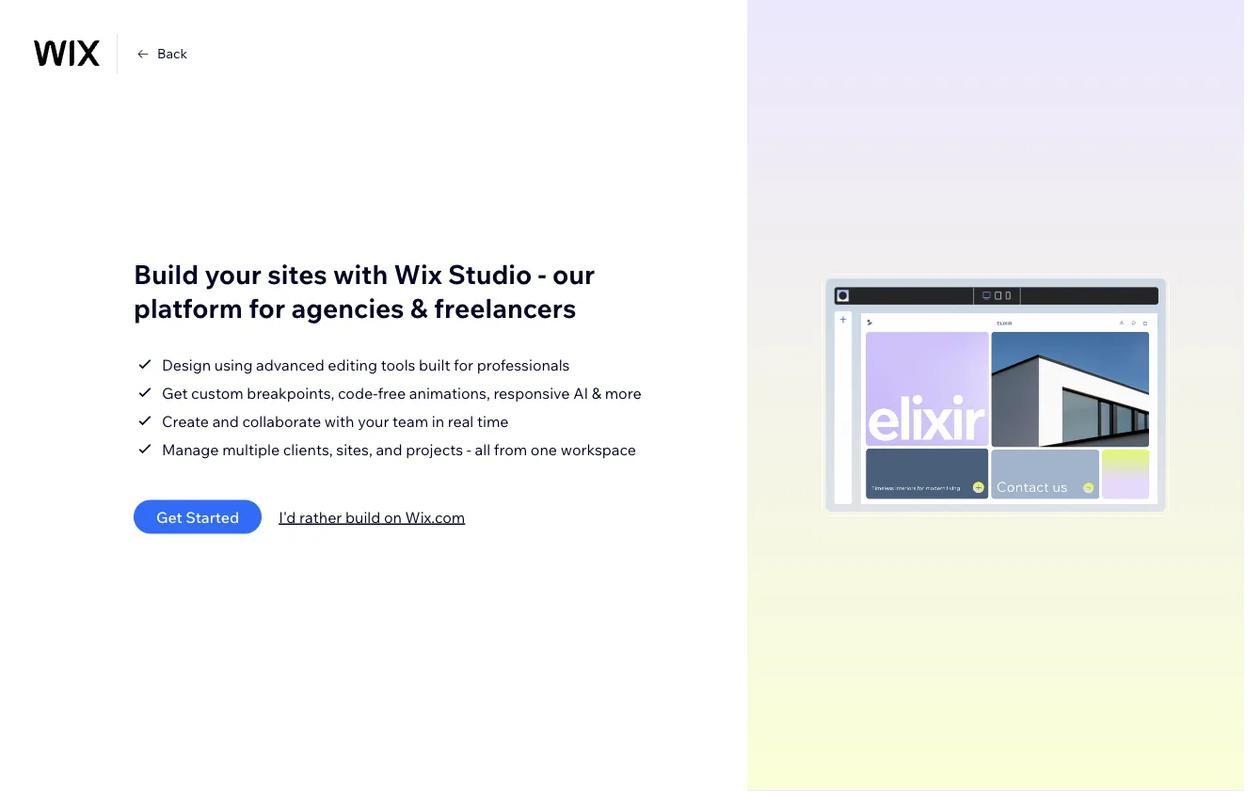Task type: vqa. For each thing, say whether or not it's contained in the screenshot.
base
no



Task type: describe. For each thing, give the bounding box(es) containing it.
built
[[419, 355, 450, 374]]

build
[[134, 258, 199, 291]]

multiple
[[222, 440, 280, 459]]

for inside build your sites with wix studio - our platform for agencies & freelancers
[[249, 292, 285, 325]]

1 horizontal spatial and
[[376, 440, 403, 459]]

for inside design using advanced editing tools built for professionals get custom breakpoints, code-free animations, responsive ai & more create and collaborate with your team in real time manage multiple clients, sites, and projects - all from one workspace
[[454, 355, 474, 374]]

back
[[157, 45, 187, 62]]

i'd rather build on wix.com button
[[279, 506, 465, 529]]

with inside build your sites with wix studio - our platform for agencies & freelancers
[[333, 258, 388, 291]]

tools
[[381, 355, 416, 374]]

all
[[475, 440, 491, 459]]

platform
[[134, 292, 243, 325]]

sites
[[268, 258, 327, 291]]

from
[[494, 440, 527, 459]]

get started button
[[134, 500, 262, 534]]

custom
[[191, 384, 244, 402]]

more
[[605, 384, 642, 402]]

manage
[[162, 440, 219, 459]]

editing
[[328, 355, 378, 374]]

advanced
[[256, 355, 325, 374]]

build
[[345, 508, 381, 527]]

sites,
[[336, 440, 373, 459]]

& inside design using advanced editing tools built for professionals get custom breakpoints, code-free animations, responsive ai & more create and collaborate with your team in real time manage multiple clients, sites, and projects - all from one workspace
[[592, 384, 602, 402]]

agencies
[[291, 292, 404, 325]]

rather
[[299, 508, 342, 527]]

workspace
[[561, 440, 636, 459]]

professionals
[[477, 355, 570, 374]]

one
[[531, 440, 557, 459]]

on
[[384, 508, 402, 527]]

using
[[214, 355, 253, 374]]

& inside build your sites with wix studio - our platform for agencies & freelancers
[[410, 292, 428, 325]]

design using advanced editing tools built for professionals get custom breakpoints, code-free animations, responsive ai & more create and collaborate with your team in real time manage multiple clients, sites, and projects - all from one workspace
[[162, 355, 642, 459]]

wix.com
[[405, 508, 465, 527]]

i'd
[[279, 508, 296, 527]]

design
[[162, 355, 211, 374]]

freelancers
[[434, 292, 577, 325]]

animations,
[[409, 384, 490, 402]]

free
[[378, 384, 406, 402]]



Task type: locate. For each thing, give the bounding box(es) containing it.
and right sites,
[[376, 440, 403, 459]]

& down wix
[[410, 292, 428, 325]]

0 horizontal spatial &
[[410, 292, 428, 325]]

0 vertical spatial with
[[333, 258, 388, 291]]

0 vertical spatial get
[[162, 384, 188, 402]]

create
[[162, 412, 209, 431]]

1 horizontal spatial -
[[538, 258, 547, 291]]

your inside build your sites with wix studio - our platform for agencies & freelancers
[[205, 258, 262, 291]]

get
[[162, 384, 188, 402], [156, 508, 182, 527]]

1 horizontal spatial your
[[358, 412, 389, 431]]

for down sites
[[249, 292, 285, 325]]

your up platform
[[205, 258, 262, 291]]

- left 'our'
[[538, 258, 547, 291]]

real
[[448, 412, 474, 431]]

your
[[205, 258, 262, 291], [358, 412, 389, 431]]

studio
[[448, 258, 532, 291]]

ai
[[573, 384, 588, 402]]

clients,
[[283, 440, 333, 459]]

1 vertical spatial with
[[325, 412, 354, 431]]

1 vertical spatial &
[[592, 384, 602, 402]]

breakpoints,
[[247, 384, 335, 402]]

0 horizontal spatial and
[[212, 412, 239, 431]]

projects
[[406, 440, 463, 459]]

for right built
[[454, 355, 474, 374]]

0 vertical spatial -
[[538, 258, 547, 291]]

with
[[333, 258, 388, 291], [325, 412, 354, 431]]

with inside design using advanced editing tools built for professionals get custom breakpoints, code-free animations, responsive ai & more create and collaborate with your team in real time manage multiple clients, sites, and projects - all from one workspace
[[325, 412, 354, 431]]

1 vertical spatial for
[[454, 355, 474, 374]]

-
[[538, 258, 547, 291], [467, 440, 472, 459]]

1 horizontal spatial &
[[592, 384, 602, 402]]

get up "create"
[[162, 384, 188, 402]]

team
[[393, 412, 429, 431]]

your inside design using advanced editing tools built for professionals get custom breakpoints, code-free animations, responsive ai & more create and collaborate with your team in real time manage multiple clients, sites, and projects - all from one workspace
[[358, 412, 389, 431]]

get inside button
[[156, 508, 182, 527]]

build your sites with wix studio - our platform for agencies & freelancers
[[134, 258, 595, 325]]

1 horizontal spatial for
[[454, 355, 474, 374]]

- inside build your sites with wix studio - our platform for agencies & freelancers
[[538, 258, 547, 291]]

0 horizontal spatial -
[[467, 440, 472, 459]]

with up agencies
[[333, 258, 388, 291]]

0 horizontal spatial for
[[249, 292, 285, 325]]

& right ai
[[592, 384, 602, 402]]

1 vertical spatial -
[[467, 440, 472, 459]]

back button
[[135, 45, 187, 62]]

your down code-
[[358, 412, 389, 431]]

get left started
[[156, 508, 182, 527]]

wix
[[394, 258, 442, 291]]

for
[[249, 292, 285, 325], [454, 355, 474, 374]]

with up sites,
[[325, 412, 354, 431]]

0 vertical spatial for
[[249, 292, 285, 325]]

our
[[553, 258, 595, 291]]

get started
[[156, 508, 239, 527]]

in
[[432, 412, 444, 431]]

1 vertical spatial your
[[358, 412, 389, 431]]

get inside design using advanced editing tools built for professionals get custom breakpoints, code-free animations, responsive ai & more create and collaborate with your team in real time manage multiple clients, sites, and projects - all from one workspace
[[162, 384, 188, 402]]

0 vertical spatial &
[[410, 292, 428, 325]]

0 vertical spatial and
[[212, 412, 239, 431]]

0 vertical spatial your
[[205, 258, 262, 291]]

code-
[[338, 384, 378, 402]]

1 vertical spatial and
[[376, 440, 403, 459]]

- left all
[[467, 440, 472, 459]]

started
[[186, 508, 239, 527]]

0 horizontal spatial your
[[205, 258, 262, 291]]

- inside design using advanced editing tools built for professionals get custom breakpoints, code-free animations, responsive ai & more create and collaborate with your team in real time manage multiple clients, sites, and projects - all from one workspace
[[467, 440, 472, 459]]

responsive
[[494, 384, 570, 402]]

1 vertical spatial get
[[156, 508, 182, 527]]

and down custom
[[212, 412, 239, 431]]

and
[[212, 412, 239, 431], [376, 440, 403, 459]]

collaborate
[[242, 412, 321, 431]]

i'd rather build on wix.com
[[279, 508, 465, 527]]

time
[[477, 412, 509, 431]]

&
[[410, 292, 428, 325], [592, 384, 602, 402]]



